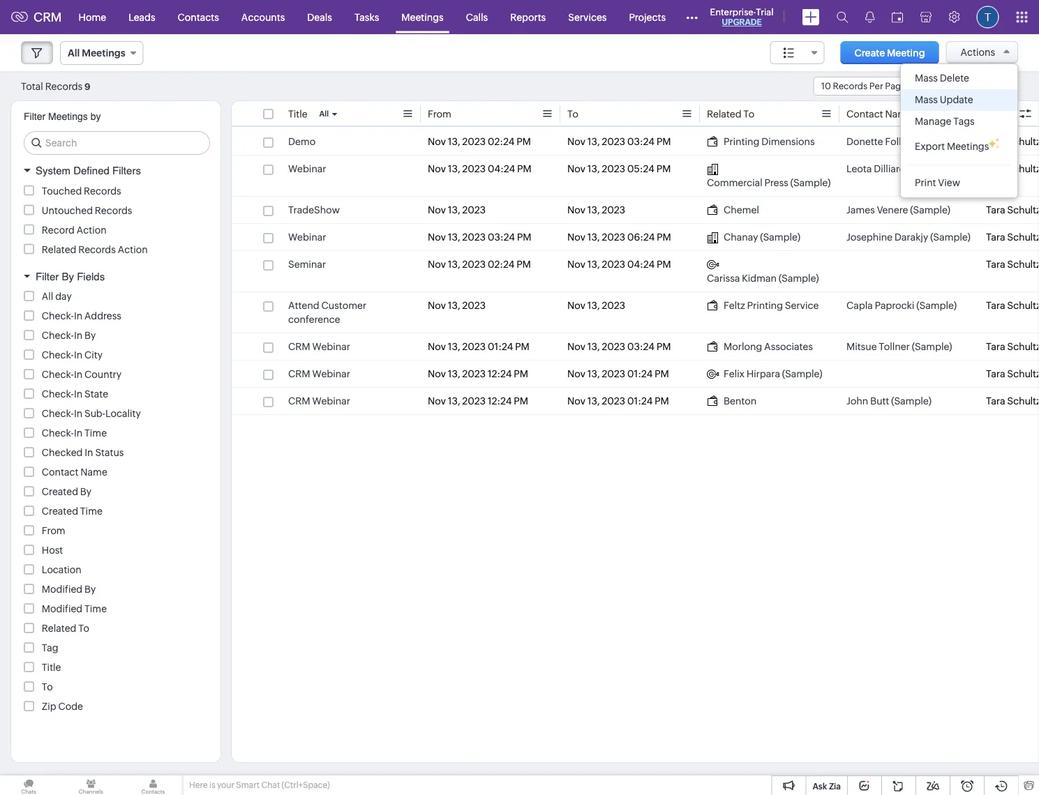 Task type: locate. For each thing, give the bounding box(es) containing it.
tara for donette foller (sample)
[[986, 136, 1005, 147]]

check-in city
[[42, 350, 103, 361]]

ask zia
[[813, 782, 841, 791]]

0 horizontal spatial name
[[80, 467, 107, 478]]

action up filter by fields dropdown button
[[118, 244, 148, 255]]

(sample) right press
[[790, 177, 831, 188]]

1 schultz from the top
[[1007, 136, 1039, 147]]

nov 13, 2023 05:24 pm
[[567, 163, 671, 174]]

in for city
[[74, 350, 83, 361]]

1 horizontal spatial name
[[885, 109, 912, 120]]

9
[[957, 81, 963, 92], [84, 81, 90, 92]]

5 schultz from the top
[[1007, 259, 1039, 270]]

2 vertical spatial crm webinar link
[[288, 394, 350, 408]]

printing dimensions
[[724, 136, 815, 147]]

action up related records action
[[77, 224, 107, 236]]

2 vertical spatial crm webinar
[[288, 396, 350, 407]]

in left status
[[85, 447, 93, 459]]

location
[[42, 565, 81, 576]]

john butt (sample)
[[847, 396, 932, 407]]

13,
[[448, 136, 460, 147], [587, 136, 600, 147], [448, 163, 460, 174], [587, 163, 600, 174], [448, 204, 460, 216], [587, 204, 600, 216], [448, 232, 460, 243], [587, 232, 600, 243], [448, 259, 460, 270], [587, 259, 600, 270], [448, 300, 460, 311], [587, 300, 600, 311], [448, 341, 460, 352], [587, 341, 600, 352], [448, 368, 460, 380], [587, 368, 600, 380], [448, 396, 460, 407], [587, 396, 600, 407]]

webinar link down demo link
[[288, 162, 326, 176]]

9 inside total records 9
[[84, 81, 90, 92]]

1 horizontal spatial from
[[428, 109, 451, 120]]

created up created time
[[42, 486, 78, 498]]

tara schultz for mitsue tollner (sample)
[[986, 341, 1039, 352]]

0 horizontal spatial title
[[42, 662, 61, 673]]

2 nov 13, 2023 12:24 pm from the top
[[428, 396, 528, 407]]

1 created from the top
[[42, 486, 78, 498]]

records right 10
[[833, 81, 868, 91]]

josephine
[[847, 232, 893, 243]]

2 vertical spatial all
[[42, 291, 53, 302]]

in left state
[[74, 389, 83, 400]]

1 vertical spatial mass
[[915, 94, 938, 105]]

printing
[[724, 136, 760, 147], [747, 300, 783, 311]]

records for related
[[78, 244, 116, 255]]

03:24 for nov 13, 2023 01:24 pm
[[627, 341, 655, 352]]

smart
[[236, 781, 260, 790]]

check- down all day at the top left of the page
[[42, 311, 74, 322]]

1 vertical spatial name
[[80, 467, 107, 478]]

1 vertical spatial nov 13, 2023 12:24 pm
[[428, 396, 528, 407]]

(sample) right paprocki
[[917, 300, 957, 311]]

attend
[[288, 300, 319, 311]]

1 vertical spatial 04:24
[[627, 259, 655, 270]]

chats image
[[0, 776, 57, 796]]

is
[[209, 781, 215, 790]]

0 vertical spatial name
[[885, 109, 912, 120]]

create menu image
[[802, 9, 820, 25]]

contacts image
[[124, 776, 182, 796]]

modified
[[42, 584, 82, 595], [42, 604, 82, 615]]

2 tara schultz from the top
[[986, 163, 1039, 174]]

filter inside dropdown button
[[36, 270, 59, 283]]

total
[[21, 81, 43, 92]]

0 vertical spatial filter
[[24, 111, 45, 122]]

in for state
[[74, 389, 83, 400]]

name up foller on the top right of page
[[885, 109, 912, 120]]

tara schultz for leota dilliard (sample)
[[986, 163, 1039, 174]]

leota
[[847, 163, 872, 174]]

capla paprocki (sample)
[[847, 300, 957, 311]]

benton
[[724, 396, 757, 407]]

12:24
[[488, 368, 512, 380], [488, 396, 512, 407]]

0 vertical spatial contact name
[[847, 109, 912, 120]]

0 vertical spatial contact
[[847, 109, 883, 120]]

contact name down per
[[847, 109, 912, 120]]

12:24 for felix hirpara (sample)
[[488, 368, 512, 380]]

0 horizontal spatial nov 13, 2023 04:24 pm
[[428, 163, 532, 174]]

0 horizontal spatial 9
[[84, 81, 90, 92]]

Other Modules field
[[677, 6, 707, 28]]

search image
[[836, 11, 848, 23]]

by
[[91, 111, 101, 122]]

0 vertical spatial 03:24
[[627, 136, 655, 147]]

webinar link up seminar link on the top of the page
[[288, 230, 326, 244]]

contact name up created by
[[42, 467, 107, 478]]

time for created time
[[80, 506, 102, 517]]

2 vertical spatial 01:24
[[627, 396, 653, 407]]

check- for check-in country
[[42, 369, 74, 380]]

untouched records
[[42, 205, 132, 216]]

accounts link
[[230, 0, 296, 34]]

2 vertical spatial related
[[42, 623, 76, 634]]

carissa kidman (sample) link
[[707, 258, 833, 285]]

search element
[[828, 0, 857, 34]]

0 horizontal spatial action
[[77, 224, 107, 236]]

1 vertical spatial crm webinar
[[288, 368, 350, 380]]

crm for felix hirpara (sample)
[[288, 368, 310, 380]]

filter up all day at the top left of the page
[[36, 270, 59, 283]]

2 created from the top
[[42, 506, 78, 517]]

records down touched records
[[95, 205, 132, 216]]

related up tag
[[42, 623, 76, 634]]

7 tara schultz from the top
[[986, 341, 1039, 352]]

contact up donette
[[847, 109, 883, 120]]

1 vertical spatial crm webinar link
[[288, 367, 350, 381]]

tara schultz for josephine darakjy (sample)
[[986, 232, 1039, 243]]

1 check- from the top
[[42, 311, 74, 322]]

related to up printing dimensions link
[[707, 109, 755, 120]]

0 vertical spatial 02:24
[[488, 136, 515, 147]]

crm webinar link for morlong
[[288, 340, 350, 354]]

0 vertical spatial nov 13, 2023 02:24 pm
[[428, 136, 531, 147]]

schultz for josephine darakjy (sample)
[[1007, 232, 1039, 243]]

1 vertical spatial nov 13, 2023 01:24 pm
[[567, 368, 669, 380]]

1 12:24 from the top
[[488, 368, 512, 380]]

crm for morlong associates
[[288, 341, 310, 352]]

zip code
[[42, 701, 83, 713]]

1 vertical spatial time
[[80, 506, 102, 517]]

1 horizontal spatial nov 13, 2023 04:24 pm
[[567, 259, 671, 270]]

2 crm webinar from the top
[[288, 368, 350, 380]]

modified down location
[[42, 584, 82, 595]]

records down defined
[[84, 185, 121, 196]]

1 - 9
[[945, 81, 963, 92]]

1 vertical spatial related
[[42, 244, 76, 255]]

2 check- from the top
[[42, 330, 74, 341]]

2 horizontal spatial all
[[319, 110, 329, 118]]

(sample) for john butt (sample)
[[891, 396, 932, 407]]

check-
[[42, 311, 74, 322], [42, 330, 74, 341], [42, 350, 74, 361], [42, 369, 74, 380], [42, 389, 74, 400], [42, 408, 74, 419], [42, 428, 74, 439]]

nov 13, 2023 04:24 pm
[[428, 163, 532, 174], [567, 259, 671, 270]]

related up printing dimensions link
[[707, 109, 742, 120]]

1 horizontal spatial 9
[[957, 81, 963, 92]]

0 vertical spatial 12:24
[[488, 368, 512, 380]]

profile element
[[968, 0, 1007, 34]]

chanay (sample)
[[724, 232, 800, 243]]

1 modified from the top
[[42, 584, 82, 595]]

1 nov 13, 2023 12:24 pm from the top
[[428, 368, 528, 380]]

1 vertical spatial 02:24
[[488, 259, 515, 270]]

related to down modified time
[[42, 623, 89, 634]]

0 vertical spatial modified
[[42, 584, 82, 595]]

5 check- from the top
[[42, 389, 74, 400]]

meetings inside field
[[82, 47, 125, 59]]

tara for leota dilliard (sample)
[[986, 163, 1005, 174]]

check- for check-in city
[[42, 350, 74, 361]]

tara schultz for james venere (sample)
[[986, 204, 1039, 216]]

9 tara schultz from the top
[[986, 396, 1039, 407]]

All Meetings field
[[60, 41, 144, 65]]

by
[[62, 270, 74, 283], [84, 330, 96, 341], [80, 486, 91, 498], [84, 584, 96, 595]]

(sample) right darakjy
[[930, 232, 971, 243]]

total records 9
[[21, 81, 90, 92]]

meetings for export meetings
[[947, 141, 989, 152]]

1 horizontal spatial contact
[[847, 109, 883, 120]]

schultz
[[1007, 136, 1039, 147], [1007, 163, 1039, 174], [1007, 204, 1039, 216], [1007, 232, 1039, 243], [1007, 259, 1039, 270], [1007, 300, 1039, 311], [1007, 341, 1039, 352], [1007, 368, 1039, 380], [1007, 396, 1039, 407]]

3 tara schultz from the top
[[986, 204, 1039, 216]]

(sample) down associates
[[782, 368, 823, 380]]

1 vertical spatial filter
[[36, 270, 59, 283]]

0 vertical spatial mass
[[915, 73, 938, 84]]

webinar for felix hirpara (sample)
[[312, 368, 350, 380]]

3 schultz from the top
[[1007, 204, 1039, 216]]

nov 13, 2023
[[428, 204, 486, 216], [567, 204, 625, 216], [428, 300, 486, 311], [567, 300, 625, 311]]

mass up manage
[[915, 94, 938, 105]]

services
[[568, 12, 607, 23]]

time down modified by
[[84, 604, 107, 615]]

all for all day
[[42, 291, 53, 302]]

records inside field
[[833, 81, 868, 91]]

printing up commercial
[[724, 136, 760, 147]]

1 vertical spatial all
[[319, 110, 329, 118]]

1 vertical spatial action
[[118, 244, 148, 255]]

2 crm webinar link from the top
[[288, 367, 350, 381]]

0 horizontal spatial from
[[42, 526, 65, 537]]

1 horizontal spatial host
[[986, 109, 1007, 120]]

created by
[[42, 486, 91, 498]]

(sample) right butt
[[891, 396, 932, 407]]

check- for check-in sub-locality
[[42, 408, 74, 419]]

deals
[[307, 12, 332, 23]]

records up the filter meetings by on the left top of the page
[[45, 81, 83, 92]]

0 vertical spatial nov 13, 2023 12:24 pm
[[428, 368, 528, 380]]

in up 'check-in by'
[[74, 311, 83, 322]]

webinar link for nov 13, 2023 03:24 pm
[[288, 230, 326, 244]]

1 tara schultz from the top
[[986, 136, 1039, 147]]

tara schultz
[[986, 136, 1039, 147], [986, 163, 1039, 174], [986, 204, 1039, 216], [986, 232, 1039, 243], [986, 259, 1039, 270], [986, 300, 1039, 311], [986, 341, 1039, 352], [986, 368, 1039, 380], [986, 396, 1039, 407]]

nov 13, 2023 12:24 pm
[[428, 368, 528, 380], [428, 396, 528, 407]]

6 check- from the top
[[42, 408, 74, 419]]

tasks link
[[343, 0, 390, 34]]

created for created by
[[42, 486, 78, 498]]

in for address
[[74, 311, 83, 322]]

nov 13, 2023 03:24 pm for nov 13, 2023 01:24 pm
[[567, 341, 671, 352]]

export meetings
[[915, 141, 989, 152]]

(sample) for leota dilliard (sample)
[[907, 163, 948, 174]]

check- down 'check-in by'
[[42, 350, 74, 361]]

filter by fields
[[36, 270, 105, 283]]

time down sub-
[[84, 428, 107, 439]]

1 crm webinar from the top
[[288, 341, 350, 352]]

created down created by
[[42, 506, 78, 517]]

title down tag
[[42, 662, 61, 673]]

modified down modified by
[[42, 604, 82, 615]]

0 horizontal spatial 04:24
[[488, 163, 515, 174]]

1 crm webinar link from the top
[[288, 340, 350, 354]]

by up created time
[[80, 486, 91, 498]]

0 vertical spatial 04:24
[[488, 163, 515, 174]]

all day
[[42, 291, 72, 302]]

0 vertical spatial nov 13, 2023 03:24 pm
[[567, 136, 671, 147]]

7 schultz from the top
[[1007, 341, 1039, 352]]

home link
[[67, 0, 117, 34]]

trial
[[756, 7, 774, 17]]

meetings down the home link
[[82, 47, 125, 59]]

crm for benton
[[288, 396, 310, 407]]

0 vertical spatial created
[[42, 486, 78, 498]]

here
[[189, 781, 208, 790]]

0 horizontal spatial host
[[42, 545, 63, 556]]

1 horizontal spatial title
[[288, 109, 308, 120]]

name down checked in status
[[80, 467, 107, 478]]

time down created by
[[80, 506, 102, 517]]

in left 'city'
[[74, 350, 83, 361]]

meetings left by
[[48, 111, 88, 122]]

1 vertical spatial 12:24
[[488, 396, 512, 407]]

checked in status
[[42, 447, 124, 459]]

7 check- from the top
[[42, 428, 74, 439]]

meetings down tags
[[947, 141, 989, 152]]

3 crm webinar link from the top
[[288, 394, 350, 408]]

all for all
[[319, 110, 329, 118]]

9 tara from the top
[[986, 396, 1005, 407]]

2 tara from the top
[[986, 163, 1005, 174]]

0 vertical spatial webinar link
[[288, 162, 326, 176]]

tara schultz for capla paprocki (sample)
[[986, 300, 1039, 311]]

filter down total
[[24, 111, 45, 122]]

contact down checked
[[42, 467, 78, 478]]

related down record
[[42, 244, 76, 255]]

1 vertical spatial nov 13, 2023 02:24 pm
[[428, 259, 531, 270]]

commercial
[[707, 177, 763, 188]]

3 tara from the top
[[986, 204, 1005, 216]]

3 check- from the top
[[42, 350, 74, 361]]

2 mass from the top
[[915, 94, 938, 105]]

1 vertical spatial 01:24
[[627, 368, 653, 380]]

nov
[[428, 136, 446, 147], [567, 136, 586, 147], [428, 163, 446, 174], [567, 163, 586, 174], [428, 204, 446, 216], [567, 204, 586, 216], [428, 232, 446, 243], [567, 232, 586, 243], [428, 259, 446, 270], [567, 259, 586, 270], [428, 300, 446, 311], [567, 300, 586, 311], [428, 341, 446, 352], [567, 341, 586, 352], [428, 368, 446, 380], [567, 368, 586, 380], [428, 396, 446, 407], [567, 396, 586, 407]]

04:24
[[488, 163, 515, 174], [627, 259, 655, 270]]

all for all meetings
[[68, 47, 80, 59]]

2 vertical spatial nov 13, 2023 03:24 pm
[[567, 341, 671, 352]]

crm link
[[11, 10, 62, 24]]

tara for john butt (sample)
[[986, 396, 1005, 407]]

1 vertical spatial nov 13, 2023 03:24 pm
[[428, 232, 531, 243]]

in down check-in address
[[74, 330, 83, 341]]

9 right -
[[957, 81, 963, 92]]

10 records per page
[[821, 81, 906, 91]]

check- down check-in country
[[42, 389, 74, 400]]

print
[[915, 177, 936, 188]]

(sample) up service
[[779, 273, 819, 284]]

0 horizontal spatial contact
[[42, 467, 78, 478]]

by up day
[[62, 270, 74, 283]]

status
[[95, 447, 124, 459]]

all inside field
[[68, 47, 80, 59]]

05:24
[[627, 163, 655, 174]]

navigation
[[970, 76, 1018, 96]]

webinar for benton
[[312, 396, 350, 407]]

in
[[74, 311, 83, 322], [74, 330, 83, 341], [74, 350, 83, 361], [74, 369, 83, 380], [74, 389, 83, 400], [74, 408, 83, 419], [74, 428, 83, 439], [85, 447, 93, 459]]

9 down the all meetings
[[84, 81, 90, 92]]

2 vertical spatial time
[[84, 604, 107, 615]]

2 02:24 from the top
[[488, 259, 515, 270]]

modified for modified time
[[42, 604, 82, 615]]

1 webinar link from the top
[[288, 162, 326, 176]]

schultz for donette foller (sample)
[[1007, 136, 1039, 147]]

(ctrl+space)
[[282, 781, 330, 790]]

0 vertical spatial all
[[68, 47, 80, 59]]

modified for modified by
[[42, 584, 82, 595]]

1 vertical spatial webinar link
[[288, 230, 326, 244]]

in up check-in state
[[74, 369, 83, 380]]

mass for mass update
[[915, 94, 938, 105]]

check-in time
[[42, 428, 107, 439]]

signals image
[[865, 11, 875, 23]]

1 vertical spatial created
[[42, 506, 78, 517]]

in up checked in status
[[74, 428, 83, 439]]

0 vertical spatial 01:24
[[488, 341, 513, 352]]

1 nov 13, 2023 02:24 pm from the top
[[428, 136, 531, 147]]

1 02:24 from the top
[[488, 136, 515, 147]]

records for touched
[[84, 185, 121, 196]]

4 schultz from the top
[[1007, 232, 1039, 243]]

josephine darakjy (sample) link
[[847, 230, 971, 244]]

6 schultz from the top
[[1007, 300, 1039, 311]]

1 mass from the top
[[915, 73, 938, 84]]

0 horizontal spatial contact name
[[42, 467, 107, 478]]

row group containing demo
[[232, 128, 1039, 415]]

mass left "1"
[[915, 73, 938, 84]]

check- up check-in city on the left of the page
[[42, 330, 74, 341]]

modified time
[[42, 604, 107, 615]]

2 webinar link from the top
[[288, 230, 326, 244]]

crm webinar for morlong
[[288, 341, 350, 352]]

page
[[885, 81, 906, 91]]

contacts
[[178, 12, 219, 23]]

5 tara schultz from the top
[[986, 259, 1039, 270]]

check- up checked
[[42, 428, 74, 439]]

mass delete
[[915, 73, 969, 84]]

felix hirpara (sample) link
[[707, 367, 823, 381]]

james venere (sample)
[[847, 204, 950, 216]]

1 tara from the top
[[986, 136, 1005, 147]]

city
[[84, 350, 103, 361]]

None field
[[770, 41, 825, 64]]

dilliard
[[874, 163, 906, 174]]

by up modified time
[[84, 584, 96, 595]]

2 12:24 from the top
[[488, 396, 512, 407]]

by inside dropdown button
[[62, 270, 74, 283]]

1 horizontal spatial action
[[118, 244, 148, 255]]

2 vertical spatial 03:24
[[627, 341, 655, 352]]

title up demo link
[[288, 109, 308, 120]]

4 check- from the top
[[42, 369, 74, 380]]

check- down check-in city on the left of the page
[[42, 369, 74, 380]]

(sample) for carissa kidman (sample)
[[779, 273, 819, 284]]

tara schultz for donette foller (sample)
[[986, 136, 1039, 147]]

2 vertical spatial nov 13, 2023 01:24 pm
[[567, 396, 669, 407]]

6 tara schultz from the top
[[986, 300, 1039, 311]]

1 horizontal spatial all
[[68, 47, 80, 59]]

0 vertical spatial action
[[77, 224, 107, 236]]

2 modified from the top
[[42, 604, 82, 615]]

10
[[821, 81, 831, 91]]

9 schultz from the top
[[1007, 396, 1039, 407]]

(sample) down manage
[[913, 136, 953, 147]]

chanay (sample) link
[[707, 230, 800, 244]]

4 tara schultz from the top
[[986, 232, 1039, 243]]

records up fields
[[78, 244, 116, 255]]

1 horizontal spatial related to
[[707, 109, 755, 120]]

address
[[84, 311, 121, 322]]

0 vertical spatial related
[[707, 109, 742, 120]]

create meeting button
[[841, 41, 939, 64]]

1 horizontal spatial contact name
[[847, 109, 912, 120]]

webinar for morlong associates
[[312, 341, 350, 352]]

7 tara from the top
[[986, 341, 1005, 352]]

printing down carissa kidman (sample)
[[747, 300, 783, 311]]

4 tara from the top
[[986, 232, 1005, 243]]

2 schultz from the top
[[1007, 163, 1039, 174]]

to
[[567, 109, 578, 120], [744, 109, 755, 120], [78, 623, 89, 634], [42, 682, 53, 693]]

6 tara from the top
[[986, 300, 1005, 311]]

tara for mitsue tollner (sample)
[[986, 341, 1005, 352]]

host right tags
[[986, 109, 1007, 120]]

in for status
[[85, 447, 93, 459]]

0 vertical spatial crm webinar link
[[288, 340, 350, 354]]

3 crm webinar from the top
[[288, 396, 350, 407]]

(sample) down print
[[910, 204, 950, 216]]

check- up check-in time
[[42, 408, 74, 419]]

host up location
[[42, 545, 63, 556]]

nov 13, 2023 02:24 pm for nov 13, 2023 03:24 pm
[[428, 136, 531, 147]]

webinar link
[[288, 162, 326, 176], [288, 230, 326, 244]]

0 vertical spatial crm webinar
[[288, 341, 350, 352]]

2 nov 13, 2023 02:24 pm from the top
[[428, 259, 531, 270]]

1 horizontal spatial 04:24
[[627, 259, 655, 270]]

(sample) up print
[[907, 163, 948, 174]]

channels image
[[62, 776, 120, 796]]

services link
[[557, 0, 618, 34]]

06:24
[[627, 232, 655, 243]]

0 horizontal spatial all
[[42, 291, 53, 302]]

0 horizontal spatial related to
[[42, 623, 89, 634]]

from
[[428, 109, 451, 120], [42, 526, 65, 537]]

01:24 for felix hirpara (sample)
[[627, 368, 653, 380]]

1 vertical spatial modified
[[42, 604, 82, 615]]

in left sub-
[[74, 408, 83, 419]]

chat
[[261, 781, 280, 790]]

row group
[[232, 128, 1039, 415]]

0 vertical spatial related to
[[707, 109, 755, 120]]

(sample) for josephine darakjy (sample)
[[930, 232, 971, 243]]

(sample) right tollner
[[912, 341, 952, 352]]



Task type: describe. For each thing, give the bounding box(es) containing it.
reports link
[[499, 0, 557, 34]]

(sample) for mitsue tollner (sample)
[[912, 341, 952, 352]]

signals element
[[857, 0, 883, 34]]

by up 'city'
[[84, 330, 96, 341]]

mass for mass delete
[[915, 73, 938, 84]]

conference
[[288, 314, 340, 325]]

0 vertical spatial title
[[288, 109, 308, 120]]

mass delete link
[[901, 68, 1018, 89]]

0 vertical spatial time
[[84, 428, 107, 439]]

tag
[[42, 643, 58, 654]]

calendar image
[[892, 12, 903, 23]]

8 schultz from the top
[[1007, 368, 1039, 380]]

5 tara from the top
[[986, 259, 1005, 270]]

system defined filters button
[[11, 158, 221, 183]]

benton link
[[707, 394, 757, 408]]

system defined filters
[[36, 165, 141, 177]]

(sample) for donette foller (sample)
[[913, 136, 953, 147]]

josephine darakjy (sample)
[[847, 232, 971, 243]]

deals link
[[296, 0, 343, 34]]

check-in state
[[42, 389, 108, 400]]

record action
[[42, 224, 107, 236]]

profile image
[[977, 6, 999, 28]]

john
[[847, 396, 868, 407]]

butt
[[870, 396, 889, 407]]

morlong associates link
[[707, 340, 813, 354]]

leads
[[129, 12, 155, 23]]

nov 13, 2023 02:24 pm for nov 13, 2023 04:24 pm
[[428, 259, 531, 270]]

records for total
[[45, 81, 83, 92]]

1 vertical spatial contact name
[[42, 467, 107, 478]]

delete
[[940, 73, 969, 84]]

1 vertical spatial title
[[42, 662, 61, 673]]

9 for 1 - 9
[[957, 81, 963, 92]]

check-in by
[[42, 330, 96, 341]]

seminar
[[288, 259, 326, 270]]

by for filter
[[62, 270, 74, 283]]

manage
[[915, 116, 952, 127]]

seminar link
[[288, 258, 326, 271]]

country
[[84, 369, 122, 380]]

02:24 for nov 13, 2023 04:24 pm
[[488, 259, 515, 270]]

(sample) up carissa kidman (sample) link
[[760, 232, 800, 243]]

leota dilliard (sample) link
[[847, 162, 948, 176]]

in for by
[[74, 330, 83, 341]]

dimensions
[[762, 136, 815, 147]]

created for created time
[[42, 506, 78, 517]]

check- for check-in address
[[42, 311, 74, 322]]

venere
[[877, 204, 908, 216]]

update
[[940, 94, 973, 105]]

nov 13, 2023 01:24 pm for felix hirpara (sample)
[[567, 368, 669, 380]]

schultz for capla paprocki (sample)
[[1007, 300, 1039, 311]]

1 vertical spatial contact
[[42, 467, 78, 478]]

chemel link
[[707, 203, 759, 217]]

02:24 for nov 13, 2023 03:24 pm
[[488, 136, 515, 147]]

8 tara from the top
[[986, 368, 1005, 380]]

(sample) for felix hirpara (sample)
[[782, 368, 823, 380]]

related records action
[[42, 244, 148, 255]]

tara for capla paprocki (sample)
[[986, 300, 1005, 311]]

create
[[855, 47, 885, 58]]

view
[[938, 177, 960, 188]]

12:24 for benton
[[488, 396, 512, 407]]

feltz printing service
[[724, 300, 819, 311]]

touched records
[[42, 185, 121, 196]]

foller
[[885, 136, 911, 147]]

crm webinar for felix
[[288, 368, 350, 380]]

size image
[[783, 47, 795, 59]]

by for modified
[[84, 584, 96, 595]]

hirpara
[[747, 368, 780, 380]]

(sample) for capla paprocki (sample)
[[917, 300, 957, 311]]

1 vertical spatial printing
[[747, 300, 783, 311]]

1 vertical spatial related to
[[42, 623, 89, 634]]

enterprise-trial upgrade
[[710, 7, 774, 27]]

check-in country
[[42, 369, 122, 380]]

zia
[[829, 782, 841, 791]]

1 vertical spatial nov 13, 2023 04:24 pm
[[567, 259, 671, 270]]

created time
[[42, 506, 102, 517]]

0 vertical spatial printing
[[724, 136, 760, 147]]

10 Records Per Page field
[[813, 77, 924, 96]]

print view
[[915, 177, 960, 188]]

kidman
[[742, 273, 777, 284]]

checked
[[42, 447, 83, 459]]

schultz for mitsue tollner (sample)
[[1007, 341, 1039, 352]]

crm webinar link for felix
[[288, 367, 350, 381]]

0 vertical spatial nov 13, 2023 04:24 pm
[[428, 163, 532, 174]]

nov 13, 2023 01:24 pm for benton
[[567, 396, 669, 407]]

mitsue
[[847, 341, 877, 352]]

webinar link for nov 13, 2023 04:24 pm
[[288, 162, 326, 176]]

meetings left calls link at the top
[[401, 12, 444, 23]]

darakjy
[[895, 232, 928, 243]]

by for created
[[80, 486, 91, 498]]

accounts
[[241, 12, 285, 23]]

records for untouched
[[95, 205, 132, 216]]

home
[[79, 12, 106, 23]]

1 vertical spatial host
[[42, 545, 63, 556]]

manage tags
[[915, 116, 975, 127]]

printing dimensions link
[[707, 135, 815, 149]]

filters
[[112, 165, 141, 177]]

chanay
[[724, 232, 758, 243]]

morlong
[[724, 341, 762, 352]]

felix hirpara (sample)
[[724, 368, 823, 380]]

donette
[[847, 136, 883, 147]]

nov 13, 2023 12:24 pm for felix hirpara (sample)
[[428, 368, 528, 380]]

system
[[36, 165, 70, 177]]

attend customer conference link
[[288, 299, 414, 327]]

1 vertical spatial 03:24
[[488, 232, 515, 243]]

9 for total records 9
[[84, 81, 90, 92]]

filter by fields button
[[11, 264, 221, 289]]

press
[[765, 177, 788, 188]]

schultz for john butt (sample)
[[1007, 396, 1039, 407]]

0 vertical spatial nov 13, 2023 01:24 pm
[[428, 341, 530, 352]]

0 vertical spatial host
[[986, 109, 1007, 120]]

create menu element
[[794, 0, 828, 34]]

tradeshow link
[[288, 203, 340, 217]]

james
[[847, 204, 875, 216]]

meetings for filter meetings by
[[48, 111, 88, 122]]

actions
[[961, 47, 995, 58]]

filter for filter meetings by
[[24, 111, 45, 122]]

john butt (sample) link
[[847, 394, 932, 408]]

calls
[[466, 12, 488, 23]]

nov 13, 2023 03:24 pm for nov 13, 2023 02:24 pm
[[567, 136, 671, 147]]

in for country
[[74, 369, 83, 380]]

associates
[[764, 341, 813, 352]]

enterprise-
[[710, 7, 756, 17]]

(sample) for james venere (sample)
[[910, 204, 950, 216]]

meetings for all meetings
[[82, 47, 125, 59]]

check- for check-in by
[[42, 330, 74, 341]]

here is your smart chat (ctrl+space)
[[189, 781, 330, 790]]

filter for filter by fields
[[36, 270, 59, 283]]

mitsue tollner (sample)
[[847, 341, 952, 352]]

sub-
[[84, 408, 105, 419]]

(sample) for commercial press (sample)
[[790, 177, 831, 188]]

records for 10
[[833, 81, 868, 91]]

1
[[945, 81, 949, 92]]

per
[[869, 81, 883, 91]]

schultz for james venere (sample)
[[1007, 204, 1039, 216]]

projects link
[[618, 0, 677, 34]]

tara schultz for john butt (sample)
[[986, 396, 1039, 407]]

create meeting
[[855, 47, 925, 58]]

tasks
[[354, 12, 379, 23]]

tara for josephine darakjy (sample)
[[986, 232, 1005, 243]]

03:24 for nov 13, 2023 02:24 pm
[[627, 136, 655, 147]]

in for sub-
[[74, 408, 83, 419]]

check- for check-in time
[[42, 428, 74, 439]]

8 tara schultz from the top
[[986, 368, 1039, 380]]

01:24 for benton
[[627, 396, 653, 407]]

in for time
[[74, 428, 83, 439]]

check- for check-in state
[[42, 389, 74, 400]]

demo
[[288, 136, 316, 147]]

Search text field
[[24, 132, 209, 154]]

felix
[[724, 368, 745, 380]]

state
[[84, 389, 108, 400]]

record
[[42, 224, 75, 236]]

code
[[58, 701, 83, 713]]

upgrade
[[722, 17, 762, 27]]

your
[[217, 781, 234, 790]]

tara for james venere (sample)
[[986, 204, 1005, 216]]

0 vertical spatial from
[[428, 109, 451, 120]]

defined
[[73, 165, 109, 177]]

touched
[[42, 185, 82, 196]]

schultz for leota dilliard (sample)
[[1007, 163, 1039, 174]]

time for modified time
[[84, 604, 107, 615]]

1 vertical spatial from
[[42, 526, 65, 537]]

locality
[[105, 408, 141, 419]]

check-in sub-locality
[[42, 408, 141, 419]]

nov 13, 2023 12:24 pm for benton
[[428, 396, 528, 407]]



Task type: vqa. For each thing, say whether or not it's contained in the screenshot.
Chemel
yes



